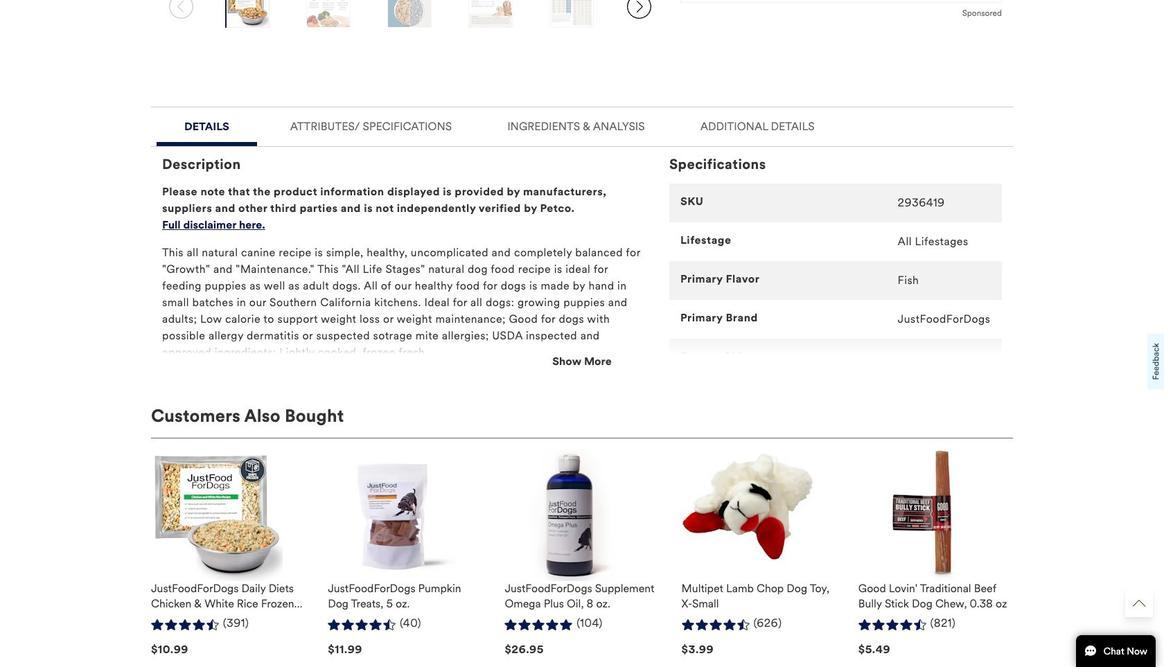 Task type: describe. For each thing, give the bounding box(es) containing it.
justfoodfordogs daily diets fish & sweet potato frozen dog food, 18 oz. - thumbnail-4 image
[[470, 0, 513, 28]]

justfoodfordogs daily diets fish & sweet potato frozen dog food, 18 oz. - thumbnail-5 image
[[551, 0, 594, 28]]

scroll to top image
[[1134, 598, 1146, 610]]

justfoodfordogs daily diets fish & sweet potato frozen dog food, 18 oz. - thumbnail-2 image
[[307, 0, 350, 28]]



Task type: vqa. For each thing, say whether or not it's contained in the screenshot.
justfoodfordogs daily diets fish & sweet potato frozen dog food, 18 oz. - thumbnail-4
yes



Task type: locate. For each thing, give the bounding box(es) containing it.
justfoodfordogs daily diets fish & sweet potato frozen dog food, 18 oz. - thumbnail-1 image
[[226, 0, 269, 28]]

product details tab list
[[151, 107, 1014, 517]]

justfoodfordogs daily diets fish & sweet potato frozen dog food, 18 oz. - thumbnail-3 image
[[388, 0, 431, 28]]



